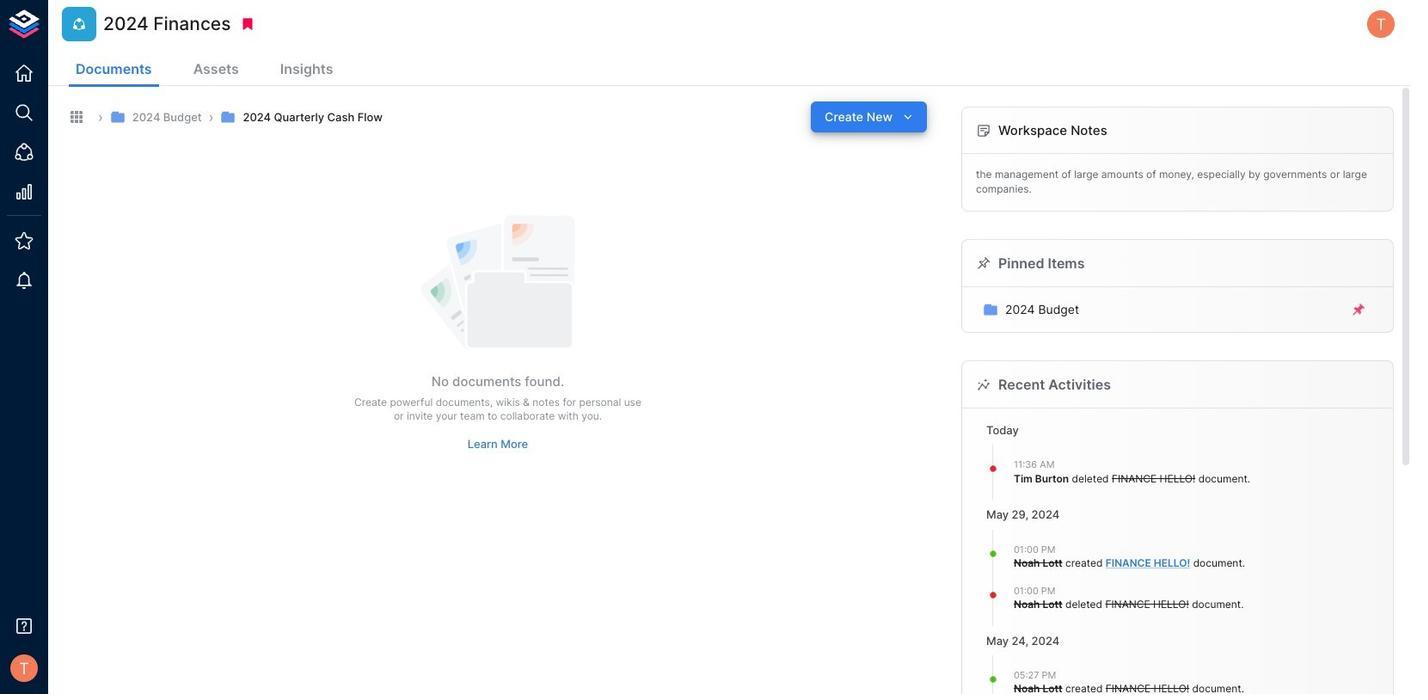 Task type: vqa. For each thing, say whether or not it's contained in the screenshot.
leftmost Members
no



Task type: describe. For each thing, give the bounding box(es) containing it.
unpin image
[[1352, 302, 1367, 317]]



Task type: locate. For each thing, give the bounding box(es) containing it.
remove bookmark image
[[240, 16, 256, 32]]



